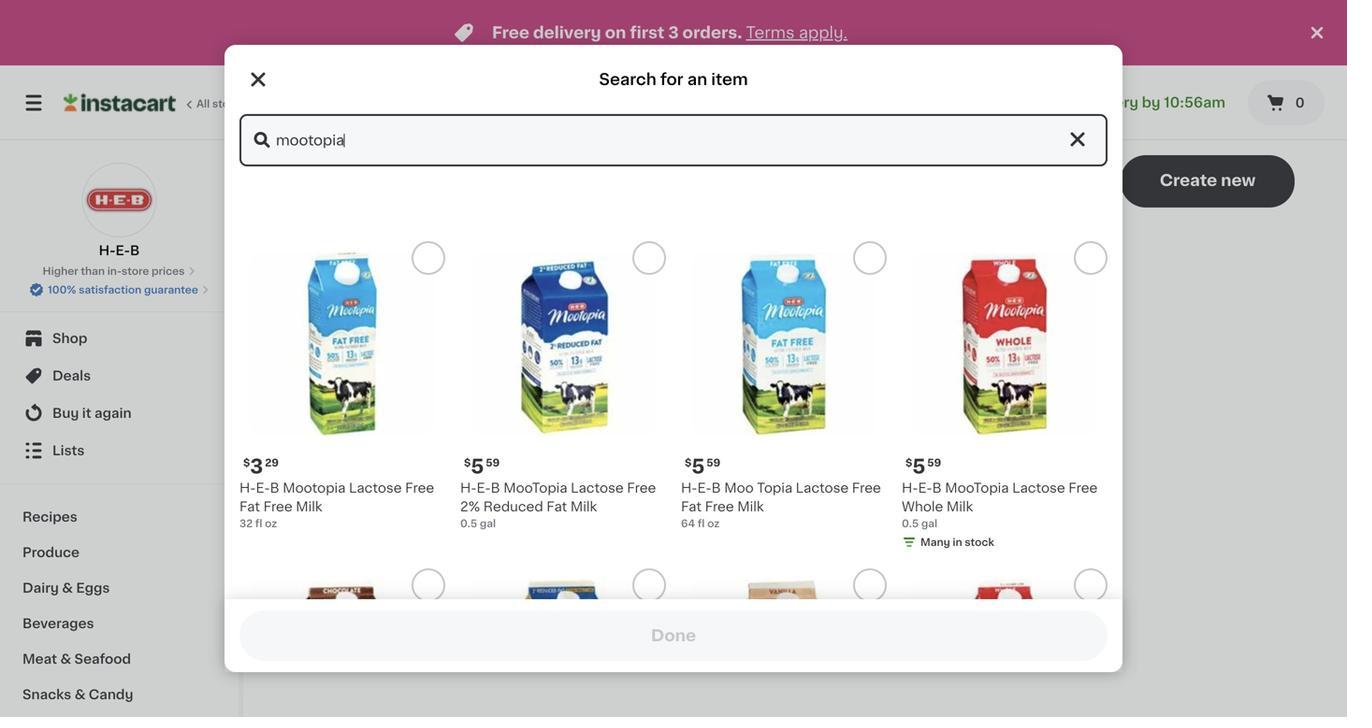 Task type: vqa. For each thing, say whether or not it's contained in the screenshot.
the bottommost 'HORIZONTAL'
no



Task type: locate. For each thing, give the bounding box(es) containing it.
0 horizontal spatial lists
[[52, 445, 85, 458]]

h- up '64'
[[681, 482, 698, 495]]

2 vertical spatial &
[[75, 689, 86, 702]]

2 horizontal spatial 5
[[913, 457, 926, 477]]

1 horizontal spatial 0.5
[[902, 519, 919, 529]]

e- left you in the right of the page
[[698, 482, 712, 495]]

instacart logo image
[[64, 92, 176, 114]]

2 $ from the left
[[464, 458, 471, 468]]

59 up whole
[[928, 458, 942, 468]]

$
[[243, 458, 250, 468], [464, 458, 471, 468], [685, 458, 692, 468], [906, 458, 913, 468]]

0 horizontal spatial 5
[[471, 457, 484, 477]]

1 vertical spatial &
[[60, 653, 71, 666]]

None search field
[[268, 77, 682, 129], [240, 114, 1108, 167], [268, 77, 682, 129]]

e- up whole
[[919, 482, 933, 495]]

e- up 2%
[[477, 482, 491, 495]]

mootopia inside 'h-e-b mootopia lactose free 2% reduced fat milk 0.5 gal'
[[504, 482, 568, 495]]

produce link
[[11, 535, 227, 571]]

dialog containing 3
[[225, 45, 1123, 718]]

all stores link
[[64, 77, 247, 129]]

3
[[669, 25, 679, 41], [250, 457, 263, 477]]

2 fl from the left
[[698, 519, 705, 529]]

fl right '64'
[[698, 519, 705, 529]]

& left candy
[[75, 689, 86, 702]]

many in stock
[[921, 538, 995, 548]]

&
[[62, 582, 73, 595], [60, 653, 71, 666], [75, 689, 86, 702]]

b down '29'
[[270, 482, 280, 495]]

1 5 from the left
[[471, 457, 484, 477]]

2 5 from the left
[[692, 457, 705, 477]]

1 horizontal spatial oz
[[708, 519, 720, 529]]

$ for h-e-b mootopia lactose free 2% reduced fat milk
[[464, 458, 471, 468]]

milk right reduced
[[571, 501, 597, 514]]

mootopia for reduced
[[504, 482, 568, 495]]

product group
[[240, 241, 446, 532], [461, 241, 666, 532], [681, 241, 887, 532], [902, 241, 1108, 554], [240, 569, 446, 718], [461, 569, 666, 718], [681, 569, 887, 718], [902, 569, 1108, 718]]

fl right 32 at the bottom of the page
[[255, 519, 263, 529]]

1 horizontal spatial 59
[[707, 458, 721, 468]]

fat inside 'h-e-b mootopia lactose free 2% reduced fat milk 0.5 gal'
[[547, 501, 568, 514]]

1 horizontal spatial gal
[[922, 519, 938, 529]]

lactose inside h-e-b mootopia lactose free fat free milk 32 fl oz
[[349, 482, 402, 495]]

all stores
[[197, 99, 246, 109]]

meat & seafood
[[22, 653, 131, 666]]

fat up 32 at the bottom of the page
[[240, 501, 260, 514]]

$ 5 59 up '64'
[[685, 457, 721, 477]]

$ 3 29
[[243, 457, 279, 477]]

lactose inside h-e-b moo topia lactose free fat free milk 64 fl oz
[[796, 482, 849, 495]]

e- down $ 3 29
[[256, 482, 270, 495]]

3 lactose from the left
[[796, 482, 849, 495]]

none search field search h-e-b...
[[240, 114, 1108, 167]]

0 horizontal spatial gal
[[480, 519, 496, 529]]

5 for h-e-b mootopia lactose free 2% reduced fat milk
[[471, 457, 484, 477]]

create new button
[[1121, 155, 1295, 208]]

3 right first
[[669, 25, 679, 41]]

3 5 from the left
[[913, 457, 926, 477]]

2 milk from the left
[[571, 501, 597, 514]]

h- for h-e-b mootopia lactose free 2% reduced fat milk 0.5 gal
[[461, 482, 477, 495]]

lists
[[368, 168, 427, 195]]

mootopia inside h-e-b mootopia lactose free whole milk 0.5 gal
[[946, 482, 1010, 495]]

deals link
[[11, 358, 227, 395]]

59 up you in the right of the page
[[707, 458, 721, 468]]

& inside meat & seafood "link"
[[60, 653, 71, 666]]

1 horizontal spatial 5
[[692, 457, 705, 477]]

recipes
[[22, 511, 77, 524]]

fat up '64'
[[681, 501, 702, 514]]

3 left '29'
[[250, 457, 263, 477]]

b left moo
[[712, 482, 721, 495]]

milk inside 'h-e-b mootopia lactose free 2% reduced fat milk 0.5 gal'
[[571, 501, 597, 514]]

0 horizontal spatial 0.5
[[461, 519, 478, 529]]

higher than in-store prices link
[[43, 264, 196, 279]]

moo
[[725, 482, 754, 495]]

fat right reduced
[[547, 501, 568, 514]]

lactose
[[349, 482, 402, 495], [571, 482, 624, 495], [796, 482, 849, 495], [1013, 482, 1066, 495]]

4 lactose from the left
[[1013, 482, 1066, 495]]

terms
[[746, 25, 795, 41]]

& inside dairy & eggs link
[[62, 582, 73, 595]]

$ 5 59
[[464, 457, 500, 477], [685, 457, 721, 477], [906, 457, 942, 477]]

2 lactose from the left
[[571, 482, 624, 495]]

1 milk from the left
[[296, 501, 323, 514]]

again
[[95, 407, 132, 420]]

3 milk from the left
[[738, 501, 764, 514]]

1 $ 5 59 from the left
[[464, 457, 500, 477]]

mootopia
[[504, 482, 568, 495], [946, 482, 1010, 495]]

1 0.5 from the left
[[461, 519, 478, 529]]

5 for h-e-b mootopia lactose free whole milk
[[913, 457, 926, 477]]

2 0.5 from the left
[[902, 519, 919, 529]]

100%
[[48, 285, 76, 295]]

& right meat
[[60, 653, 71, 666]]

it
[[82, 407, 91, 420]]

$ 5 59 up whole
[[906, 457, 942, 477]]

b inside h-e-b mootopia lactose free fat free milk 32 fl oz
[[270, 482, 280, 495]]

1 oz from the left
[[265, 519, 277, 529]]

e- inside h-e-b moo topia lactose free fat free milk 64 fl oz
[[698, 482, 712, 495]]

h- inside h-e-b mootopia lactose free whole milk 0.5 gal
[[902, 482, 919, 495]]

e-
[[116, 244, 130, 257], [256, 482, 270, 495], [477, 482, 491, 495], [698, 482, 712, 495], [919, 482, 933, 495]]

milk inside h-e-b mootopia lactose free fat free milk 32 fl oz
[[296, 501, 323, 514]]

none search field inside 'dialog'
[[240, 114, 1108, 167]]

shop link
[[11, 320, 227, 358]]

an
[[688, 72, 708, 88]]

100% satisfaction guarantee
[[48, 285, 198, 295]]

limited time offer region
[[0, 0, 1307, 66]]

lists down buy
[[52, 445, 85, 458]]

oz right '64'
[[708, 519, 720, 529]]

$ up here.
[[906, 458, 913, 468]]

4 milk from the left
[[947, 501, 974, 514]]

0 vertical spatial 3
[[669, 25, 679, 41]]

1 horizontal spatial mootopia
[[946, 482, 1010, 495]]

h- inside 'h-e-b mootopia lactose free 2% reduced fat milk 0.5 gal'
[[461, 482, 477, 495]]

topia
[[758, 482, 793, 495]]

& left eggs
[[62, 582, 73, 595]]

0 horizontal spatial oz
[[265, 519, 277, 529]]

b inside 'h-e-b mootopia lactose free 2% reduced fat milk 0.5 gal'
[[491, 482, 500, 495]]

in
[[953, 538, 963, 548]]

beverages link
[[11, 607, 227, 642]]

on
[[605, 25, 627, 41]]

0.5 inside 'h-e-b mootopia lactose free 2% reduced fat milk 0.5 gal'
[[461, 519, 478, 529]]

milk down mootopia
[[296, 501, 323, 514]]

lactose inside h-e-b mootopia lactose free whole milk 0.5 gal
[[1013, 482, 1066, 495]]

lactose for fat
[[571, 482, 624, 495]]

5 right here.
[[913, 457, 926, 477]]

delivery
[[1079, 96, 1139, 110]]

1 vertical spatial lists
[[682, 475, 713, 488]]

h- up higher than in-store prices
[[99, 244, 116, 257]]

gal inside 'h-e-b mootopia lactose free 2% reduced fat milk 0.5 gal'
[[480, 519, 496, 529]]

0 horizontal spatial 59
[[486, 458, 500, 468]]

your
[[296, 168, 361, 195]]

h-e-b mootopia lactose free fat free milk 32 fl oz
[[240, 482, 435, 529]]

b up reduced
[[491, 482, 500, 495]]

lactose inside 'h-e-b mootopia lactose free 2% reduced fat milk 0.5 gal'
[[571, 482, 624, 495]]

mootopia up stock
[[946, 482, 1010, 495]]

b
[[130, 244, 140, 257], [270, 482, 280, 495], [491, 482, 500, 495], [712, 482, 721, 495], [933, 482, 942, 495]]

will
[[790, 475, 811, 488]]

1 horizontal spatial $ 5 59
[[685, 457, 721, 477]]

h- inside h-e-b mootopia lactose free fat free milk 32 fl oz
[[240, 482, 256, 495]]

b up whole
[[933, 482, 942, 495]]

$ 5 59 up 2%
[[464, 457, 500, 477]]

orders.
[[683, 25, 743, 41]]

e- for h-e-b mootopia lactose free 2% reduced fat milk 0.5 gal
[[477, 482, 491, 495]]

free inside limited time offer region
[[492, 25, 530, 41]]

b for h-e-b mootopia lactose free 2% reduced fat milk 0.5 gal
[[491, 482, 500, 495]]

3 $ from the left
[[685, 458, 692, 468]]

free inside 'h-e-b mootopia lactose free 2% reduced fat milk 0.5 gal'
[[627, 482, 656, 495]]

1 fl from the left
[[255, 519, 263, 529]]

0 vertical spatial lists
[[52, 445, 85, 458]]

e- for h-e-b mootopia lactose free whole milk 0.5 gal
[[919, 482, 933, 495]]

snacks & candy
[[22, 689, 133, 702]]

h-e-b logo image
[[82, 163, 157, 238]]

0.5
[[461, 519, 478, 529], [902, 519, 919, 529]]

2 horizontal spatial 59
[[928, 458, 942, 468]]

oz
[[265, 519, 277, 529], [708, 519, 720, 529]]

5 left you in the right of the page
[[692, 457, 705, 477]]

1 gal from the left
[[480, 519, 496, 529]]

3 $ 5 59 from the left
[[906, 457, 942, 477]]

h- up whole
[[902, 482, 919, 495]]

oz right 32 at the bottom of the page
[[265, 519, 277, 529]]

$ inside $ 3 29
[[243, 458, 250, 468]]

h- for h-e-b moo topia lactose free fat free milk 64 fl oz
[[681, 482, 698, 495]]

dialog
[[225, 45, 1123, 718]]

0.5 down whole
[[902, 519, 919, 529]]

mootopia up reduced
[[504, 482, 568, 495]]

h- for h-e-b
[[99, 244, 116, 257]]

3 inside product group
[[250, 457, 263, 477]]

lists you create will be saved here.
[[682, 475, 910, 488]]

0 horizontal spatial $ 5 59
[[464, 457, 500, 477]]

satisfaction
[[79, 285, 142, 295]]

lists
[[52, 445, 85, 458], [682, 475, 713, 488]]

0.5 down 2%
[[461, 519, 478, 529]]

prices
[[152, 266, 185, 277]]

h- down $ 3 29
[[240, 482, 256, 495]]

b for h-e-b mootopia lactose free whole milk 0.5 gal
[[933, 482, 942, 495]]

lactose for 0.5
[[1013, 482, 1066, 495]]

2 horizontal spatial $ 5 59
[[906, 457, 942, 477]]

1 mootopia from the left
[[504, 482, 568, 495]]

e- inside 'h-e-b mootopia lactose free 2% reduced fat milk 0.5 gal'
[[477, 482, 491, 495]]

e- inside h-e-b mootopia lactose free whole milk 0.5 gal
[[919, 482, 933, 495]]

4 $ from the left
[[906, 458, 913, 468]]

delivery by 10:56am
[[1079, 96, 1226, 110]]

milk inside h-e-b moo topia lactose free fat free milk 64 fl oz
[[738, 501, 764, 514]]

1 lactose from the left
[[349, 482, 402, 495]]

3 fat from the left
[[681, 501, 702, 514]]

free inside h-e-b mootopia lactose free whole milk 0.5 gal
[[1069, 482, 1098, 495]]

5 up 2%
[[471, 457, 484, 477]]

deals
[[52, 370, 91, 383]]

e- for h-e-b
[[116, 244, 130, 257]]

5
[[471, 457, 484, 477], [692, 457, 705, 477], [913, 457, 926, 477]]

2 horizontal spatial fat
[[681, 501, 702, 514]]

gal down 2%
[[480, 519, 496, 529]]

h-e-b mootopia lactose free whole milk 0.5 gal
[[902, 482, 1098, 529]]

b inside h-e-b moo topia lactose free fat free milk 64 fl oz
[[712, 482, 721, 495]]

2 oz from the left
[[708, 519, 720, 529]]

0 horizontal spatial 3
[[250, 457, 263, 477]]

0 button
[[1249, 80, 1325, 125]]

1 vertical spatial 3
[[250, 457, 263, 477]]

fl
[[255, 519, 263, 529], [698, 519, 705, 529]]

1 horizontal spatial fat
[[547, 501, 568, 514]]

$ for h-e-b moo topia lactose free fat free milk
[[685, 458, 692, 468]]

1 $ from the left
[[243, 458, 250, 468]]

2%
[[461, 501, 480, 514]]

lists for lists
[[52, 445, 85, 458]]

2 mootopia from the left
[[946, 482, 1010, 495]]

fat
[[240, 501, 260, 514], [547, 501, 568, 514], [681, 501, 702, 514]]

$ up 2%
[[464, 458, 471, 468]]

1 horizontal spatial fl
[[698, 519, 705, 529]]

h-e-b
[[99, 244, 140, 257]]

be
[[814, 475, 831, 488]]

h- inside h-e-b moo topia lactose free fat free milk 64 fl oz
[[681, 482, 698, 495]]

59 for moo
[[707, 458, 721, 468]]

2 fat from the left
[[547, 501, 568, 514]]

1 horizontal spatial lists
[[682, 475, 713, 488]]

mootopia for milk
[[946, 482, 1010, 495]]

& inside snacks & candy link
[[75, 689, 86, 702]]

0 horizontal spatial fl
[[255, 519, 263, 529]]

oz inside h-e-b moo topia lactose free fat free milk 64 fl oz
[[708, 519, 720, 529]]

1 horizontal spatial 3
[[669, 25, 679, 41]]

b up store
[[130, 244, 140, 257]]

64
[[681, 519, 696, 529]]

eggs
[[76, 582, 110, 595]]

0 vertical spatial &
[[62, 582, 73, 595]]

2 59 from the left
[[707, 458, 721, 468]]

milk up in
[[947, 501, 974, 514]]

shop
[[52, 332, 87, 345]]

b for h-e-b moo topia lactose free fat free milk 64 fl oz
[[712, 482, 721, 495]]

gal down whole
[[922, 519, 938, 529]]

lists left you in the right of the page
[[682, 475, 713, 488]]

59 up reduced
[[486, 458, 500, 468]]

2 gal from the left
[[922, 519, 938, 529]]

0 horizontal spatial mootopia
[[504, 482, 568, 495]]

$ up '64'
[[685, 458, 692, 468]]

$ 5 59 for mootopia
[[464, 457, 500, 477]]

h- for h-e-b mootopia lactose free whole milk 0.5 gal
[[902, 482, 919, 495]]

whole
[[902, 501, 944, 514]]

e- up higher than in-store prices link
[[116, 244, 130, 257]]

1 fat from the left
[[240, 501, 260, 514]]

1 59 from the left
[[486, 458, 500, 468]]

0 horizontal spatial fat
[[240, 501, 260, 514]]

e- inside h-e-b link
[[116, 244, 130, 257]]

e- inside h-e-b mootopia lactose free fat free milk 32 fl oz
[[256, 482, 270, 495]]

h- up 2%
[[461, 482, 477, 495]]

saved
[[834, 475, 874, 488]]

2 $ 5 59 from the left
[[685, 457, 721, 477]]

b inside h-e-b mootopia lactose free whole milk 0.5 gal
[[933, 482, 942, 495]]

milk down moo
[[738, 501, 764, 514]]

h-
[[99, 244, 116, 257], [240, 482, 256, 495], [461, 482, 477, 495], [681, 482, 698, 495], [902, 482, 919, 495]]

$ left '29'
[[243, 458, 250, 468]]



Task type: describe. For each thing, give the bounding box(es) containing it.
e- for h-e-b moo topia lactose free fat free milk 64 fl oz
[[698, 482, 712, 495]]

$ 5 59 for moo
[[685, 457, 721, 477]]

Search H-E-B... field
[[240, 114, 1108, 167]]

& for meat
[[60, 653, 71, 666]]

0.5 inside h-e-b mootopia lactose free whole milk 0.5 gal
[[902, 519, 919, 529]]

store
[[122, 266, 149, 277]]

candy
[[89, 689, 133, 702]]

terms apply. link
[[746, 25, 848, 41]]

higher
[[43, 266, 78, 277]]

higher than in-store prices
[[43, 266, 185, 277]]

$ for h-e-b mootopia lactose free fat free milk
[[243, 458, 250, 468]]

new
[[1222, 173, 1256, 189]]

dairy
[[22, 582, 59, 595]]

lactose for milk
[[349, 482, 402, 495]]

3 59 from the left
[[928, 458, 942, 468]]

search
[[599, 72, 657, 88]]

buy it again
[[52, 407, 132, 420]]

e- for h-e-b mootopia lactose free fat free milk 32 fl oz
[[256, 482, 270, 495]]

0
[[1296, 96, 1305, 110]]

29
[[265, 458, 279, 468]]

32
[[240, 519, 253, 529]]

apply.
[[799, 25, 848, 41]]

create
[[744, 475, 786, 488]]

all
[[197, 99, 210, 109]]

5 for h-e-b moo topia lactose free fat free milk
[[692, 457, 705, 477]]

dairy & eggs link
[[11, 571, 227, 607]]

b for h-e-b mootopia lactose free fat free milk 32 fl oz
[[270, 482, 280, 495]]

reduced
[[484, 501, 544, 514]]

buy it again link
[[11, 395, 227, 432]]

snacks & candy link
[[11, 678, 227, 713]]

create new
[[1160, 173, 1256, 189]]

& for snacks
[[75, 689, 86, 702]]

3 inside limited time offer region
[[669, 25, 679, 41]]

b for h-e-b
[[130, 244, 140, 257]]

than
[[81, 266, 105, 277]]

produce
[[22, 547, 80, 560]]

10:56am
[[1165, 96, 1226, 110]]

product group containing 3
[[240, 241, 446, 532]]

59 for mootopia
[[486, 458, 500, 468]]

$ for h-e-b mootopia lactose free whole milk
[[906, 458, 913, 468]]

stores
[[212, 99, 246, 109]]

fl inside h-e-b moo topia lactose free fat free milk 64 fl oz
[[698, 519, 705, 529]]

milk inside h-e-b mootopia lactose free whole milk 0.5 gal
[[947, 501, 974, 514]]

h-e-b link
[[82, 163, 157, 260]]

in-
[[107, 266, 122, 277]]

delivery by 10:56am link
[[1049, 92, 1226, 114]]

many
[[921, 538, 951, 548]]

your lists
[[296, 168, 427, 195]]

fat inside h-e-b mootopia lactose free fat free milk 32 fl oz
[[240, 501, 260, 514]]

search for an item
[[599, 72, 749, 88]]

meat & seafood link
[[11, 642, 227, 678]]

& for dairy
[[62, 582, 73, 595]]

oz inside h-e-b mootopia lactose free fat free milk 32 fl oz
[[265, 519, 277, 529]]

lists for lists you create will be saved here.
[[682, 475, 713, 488]]

100% satisfaction guarantee button
[[29, 279, 210, 298]]

service type group
[[706, 84, 907, 122]]

for
[[661, 72, 684, 88]]

here.
[[877, 475, 910, 488]]

create
[[1160, 173, 1218, 189]]

seafood
[[74, 653, 131, 666]]

fat inside h-e-b moo topia lactose free fat free milk 64 fl oz
[[681, 501, 702, 514]]

mootopia
[[283, 482, 346, 495]]

recipes link
[[11, 500, 227, 535]]

h-e-b moo topia lactose free fat free milk 64 fl oz
[[681, 482, 882, 529]]

stock
[[965, 538, 995, 548]]

snacks
[[22, 689, 71, 702]]

h-e-b mootopia lactose free 2% reduced fat milk 0.5 gal
[[461, 482, 656, 529]]

you
[[716, 475, 741, 488]]

dairy & eggs
[[22, 582, 110, 595]]

meat
[[22, 653, 57, 666]]

first
[[630, 25, 665, 41]]

gal inside h-e-b mootopia lactose free whole milk 0.5 gal
[[922, 519, 938, 529]]

h- for h-e-b mootopia lactose free fat free milk 32 fl oz
[[240, 482, 256, 495]]

guarantee
[[144, 285, 198, 295]]

free delivery on first 3 orders. terms apply.
[[492, 25, 848, 41]]

buy
[[52, 407, 79, 420]]

by
[[1143, 96, 1161, 110]]

delivery
[[533, 25, 602, 41]]

lists link
[[11, 432, 227, 470]]

fl inside h-e-b mootopia lactose free fat free milk 32 fl oz
[[255, 519, 263, 529]]

beverages
[[22, 618, 94, 631]]

item
[[712, 72, 749, 88]]



